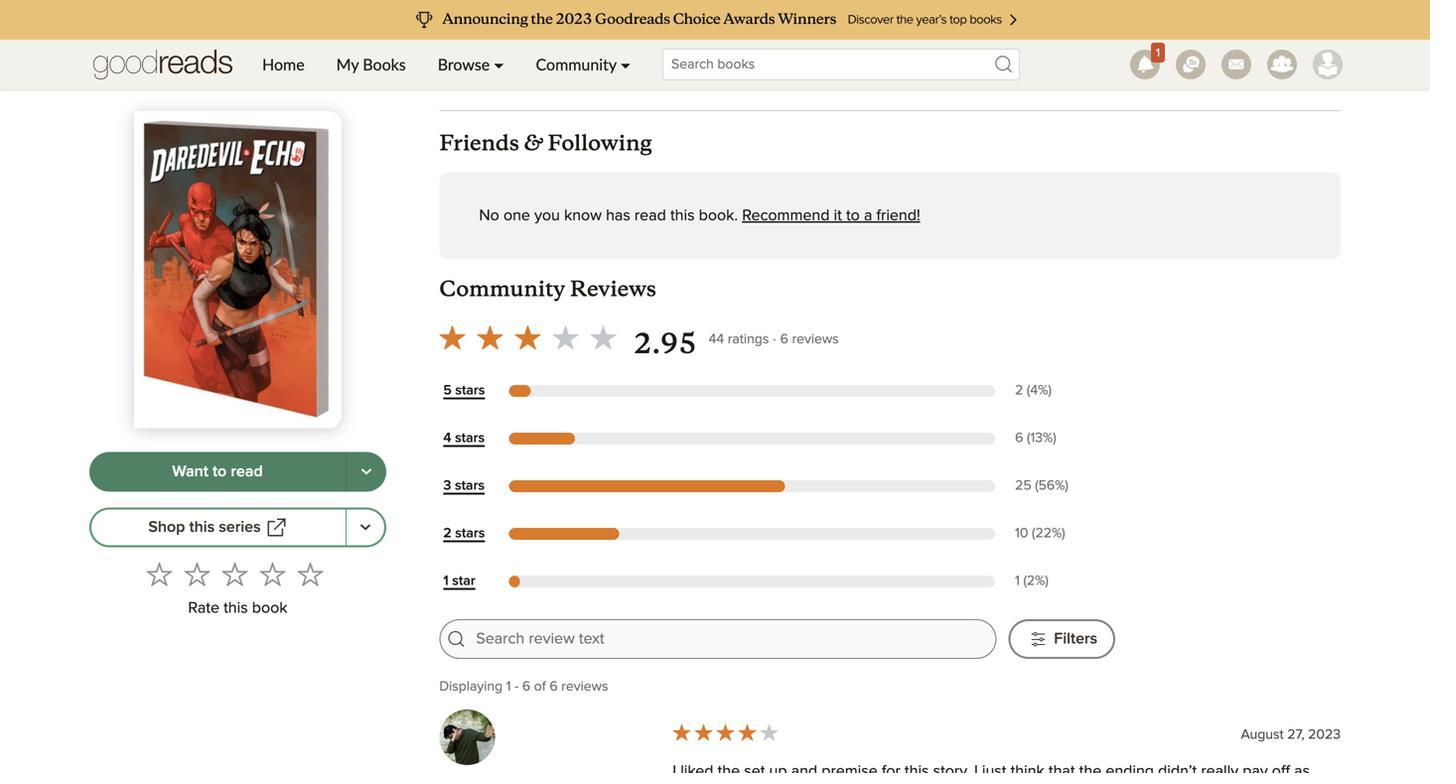 Task type: locate. For each thing, give the bounding box(es) containing it.
▾ right "browse"
[[494, 55, 504, 74]]

27,
[[1288, 729, 1305, 743]]

reviews right ratings at the top of page
[[792, 333, 839, 347]]

recommend it to a friend! link
[[742, 208, 921, 224]]

1 horizontal spatial to
[[846, 208, 860, 224]]

reviews right of
[[562, 680, 608, 694]]

(2%)
[[1024, 575, 1049, 589]]

2 ▾ from the left
[[621, 55, 631, 74]]

0 vertical spatial this
[[671, 208, 695, 224]]

1 horizontal spatial reviews
[[792, 333, 839, 347]]

▾ up following
[[621, 55, 631, 74]]

shop this series link
[[89, 508, 347, 548]]

read inside button
[[231, 464, 263, 480]]

no
[[479, 208, 500, 224]]

3 number of ratings and percentage of total ratings element from the top
[[1011, 477, 1116, 496]]

book
[[252, 601, 288, 617]]

1 for 1
[[1156, 47, 1160, 59]]

book.
[[699, 208, 738, 224]]

home image
[[93, 40, 232, 89]]

0 horizontal spatial to
[[213, 464, 227, 480]]

44 ratings
[[709, 333, 769, 347]]

this right the 'shop'
[[189, 520, 215, 536]]

august 27, 2023
[[1241, 729, 1341, 743]]

my books link
[[321, 40, 422, 89]]

number of ratings and percentage of total ratings element up (22%)
[[1011, 477, 1116, 496]]

0 vertical spatial read
[[635, 208, 666, 224]]

read up 'series'
[[231, 464, 263, 480]]

1 horizontal spatial 2
[[1015, 384, 1024, 398]]

44 ratings and 6 reviews figure
[[709, 327, 839, 351]]

number of ratings and percentage of total ratings element containing 2 (4%)
[[1011, 382, 1116, 401]]

4 number of ratings and percentage of total ratings element from the top
[[1011, 525, 1116, 544]]

this left book.
[[671, 208, 695, 224]]

1 number of ratings and percentage of total ratings element from the top
[[1011, 382, 1116, 401]]

1 horizontal spatial read
[[635, 208, 666, 224]]

1 horizontal spatial this
[[224, 601, 248, 617]]

rate 5 out of 5 image
[[298, 562, 323, 588]]

you
[[535, 208, 560, 224]]

number of ratings and percentage of total ratings element containing 10 (22%)
[[1011, 525, 1116, 544]]

0 horizontal spatial read
[[231, 464, 263, 480]]

read
[[635, 208, 666, 224], [231, 464, 263, 480]]

rating 0 out of 5 group
[[141, 556, 329, 594]]

recommend
[[742, 208, 830, 224]]

0 horizontal spatial this
[[189, 520, 215, 536]]

stars right 5
[[455, 384, 485, 398]]

to
[[846, 208, 860, 224], [213, 464, 227, 480]]

profile image for bob builder. image
[[1313, 50, 1343, 79]]

6
[[780, 333, 789, 347], [1015, 432, 1024, 446], [522, 680, 531, 694], [550, 680, 558, 694]]

0 vertical spatial 2
[[1015, 384, 1024, 398]]

stars right 3
[[455, 479, 485, 493]]

2 vertical spatial this
[[224, 601, 248, 617]]

to right it
[[846, 208, 860, 224]]

Search by book title or ISBN text field
[[663, 49, 1020, 80]]

friend!
[[877, 208, 921, 224]]

number of ratings and percentage of total ratings element containing 25 (56%)
[[1011, 477, 1116, 496]]

stars down 3 stars
[[455, 527, 485, 541]]

6 right of
[[550, 680, 558, 694]]

stars right 4
[[455, 432, 485, 446]]

1 star
[[443, 575, 476, 589]]

1 for 1 star
[[443, 575, 449, 589]]

friends & following
[[439, 126, 652, 156]]

2 stars
[[443, 527, 485, 541]]

community up rating 2.95 out of 5 image
[[439, 276, 565, 302]]

1 ▾ from the left
[[494, 55, 504, 74]]

None search field
[[647, 49, 1036, 80]]

a
[[864, 208, 873, 224]]

0 horizontal spatial reviews
[[562, 680, 608, 694]]

2 down 3
[[443, 527, 452, 541]]

6 inside 44 ratings and 6 reviews figure
[[780, 333, 789, 347]]

shop
[[148, 520, 185, 536]]

browse ▾
[[438, 55, 504, 74]]

1 button
[[1123, 40, 1168, 89]]

number of ratings and percentage of total ratings element down (56%)
[[1011, 525, 1116, 544]]

of
[[534, 680, 546, 694]]

displaying 1 - 6 of 6 reviews
[[439, 680, 608, 694]]

0 vertical spatial community
[[536, 55, 617, 74]]

(22%)
[[1032, 527, 1066, 541]]

1 inside dropdown button
[[1156, 47, 1160, 59]]

books
[[363, 55, 406, 74]]

number of ratings and percentage of total ratings element
[[1011, 382, 1116, 401], [1011, 430, 1116, 448], [1011, 477, 1116, 496], [1011, 525, 1116, 544], [1011, 573, 1116, 592]]

rate 1 out of 5 image
[[147, 562, 172, 588]]

1 vertical spatial to
[[213, 464, 227, 480]]

number of ratings and percentage of total ratings element up (56%)
[[1011, 430, 1116, 448]]

reviews
[[792, 333, 839, 347], [562, 680, 608, 694]]

filters
[[1054, 632, 1098, 648]]

1 vertical spatial reviews
[[562, 680, 608, 694]]

following
[[548, 130, 652, 156]]

community
[[536, 55, 617, 74], [439, 276, 565, 302]]

has
[[606, 208, 631, 224]]

6 right ratings at the top of page
[[780, 333, 789, 347]]

1 vertical spatial this
[[189, 520, 215, 536]]

number of ratings and percentage of total ratings element for 1 star
[[1011, 573, 1116, 592]]

community up following
[[536, 55, 617, 74]]

rate
[[188, 601, 220, 617]]

rate this book
[[188, 601, 288, 617]]

1 vertical spatial community
[[439, 276, 565, 302]]

number of ratings and percentage of total ratings element for 3 stars
[[1011, 477, 1116, 496]]

2 (4%)
[[1015, 384, 1052, 398]]

number of ratings and percentage of total ratings element up (13%)
[[1011, 382, 1116, 401]]

profile image for francisco. image
[[439, 710, 495, 766]]

4 stars
[[443, 432, 485, 446]]

number of ratings and percentage of total ratings element containing 1 (2%)
[[1011, 573, 1116, 592]]

1 vertical spatial 2
[[443, 527, 452, 541]]

2
[[1015, 384, 1024, 398], [443, 527, 452, 541]]

this right rate
[[224, 601, 248, 617]]

number of ratings and percentage of total ratings element for 5 stars
[[1011, 382, 1116, 401]]

0 horizontal spatial 2
[[443, 527, 452, 541]]

community for community reviews
[[439, 276, 565, 302]]

this
[[671, 208, 695, 224], [189, 520, 215, 536], [224, 601, 248, 617]]

want to read button
[[89, 452, 347, 492]]

2 number of ratings and percentage of total ratings element from the top
[[1011, 430, 1116, 448]]

read right has
[[635, 208, 666, 224]]

6 (13%)
[[1015, 432, 1057, 446]]

number of ratings and percentage of total ratings element down (22%)
[[1011, 573, 1116, 592]]

▾
[[494, 55, 504, 74], [621, 55, 631, 74]]

this for rate this book
[[224, 601, 248, 617]]

to right want
[[213, 464, 227, 480]]

no one you know has read this book. recommend it to a friend!
[[479, 208, 921, 224]]

my books
[[336, 55, 406, 74]]

rate 2 out of 5 image
[[184, 562, 210, 588]]

5 number of ratings and percentage of total ratings element from the top
[[1011, 573, 1116, 592]]

ratings
[[728, 333, 769, 347]]

1
[[1156, 47, 1160, 59], [443, 575, 449, 589], [1015, 575, 1020, 589], [506, 680, 511, 694]]

1 horizontal spatial ▾
[[621, 55, 631, 74]]

stars
[[455, 384, 485, 398], [455, 432, 485, 446], [455, 479, 485, 493], [455, 527, 485, 541]]

Search review text search field
[[476, 628, 984, 651]]

10 (22%)
[[1015, 527, 1066, 541]]

0 horizontal spatial ▾
[[494, 55, 504, 74]]

this for shop this series
[[189, 520, 215, 536]]

number of ratings and percentage of total ratings element containing 6 (13%)
[[1011, 430, 1116, 448]]

1 vertical spatial read
[[231, 464, 263, 480]]

0 vertical spatial reviews
[[792, 333, 839, 347]]

2 left (4%)
[[1015, 384, 1024, 398]]

browse ▾ link
[[422, 40, 520, 89]]

home
[[262, 55, 305, 74]]

(56%)
[[1035, 479, 1069, 493]]

average rating of 2.95 stars. figure
[[434, 319, 709, 363]]

&
[[524, 126, 543, 156]]



Task type: vqa. For each thing, say whether or not it's contained in the screenshot.
the bottom "|"
no



Task type: describe. For each thing, give the bounding box(es) containing it.
rate this book element
[[89, 556, 386, 624]]

▾ for browse ▾
[[494, 55, 504, 74]]

2.95
[[634, 327, 697, 361]]

displaying
[[439, 680, 503, 694]]

want to read
[[172, 464, 263, 480]]

44
[[709, 333, 724, 347]]

▾ for community ▾
[[621, 55, 631, 74]]

6 reviews
[[780, 333, 839, 347]]

2023
[[1309, 729, 1341, 743]]

star
[[452, 575, 476, 589]]

1 (2%)
[[1015, 575, 1049, 589]]

august 27, 2023 link
[[1241, 729, 1341, 743]]

to inside the want to read button
[[213, 464, 227, 480]]

review by francisco element
[[439, 710, 1341, 774]]

want
[[172, 464, 208, 480]]

2 for 2 (4%)
[[1015, 384, 1024, 398]]

my
[[336, 55, 359, 74]]

stars for 3 stars
[[455, 479, 485, 493]]

browse
[[438, 55, 490, 74]]

know
[[564, 208, 602, 224]]

it
[[834, 208, 842, 224]]

3 stars
[[443, 479, 485, 493]]

2 for 2 stars
[[443, 527, 452, 541]]

stars for 2 stars
[[455, 527, 485, 541]]

filters button
[[1009, 620, 1116, 660]]

home link
[[246, 40, 321, 89]]

community ▾ link
[[520, 40, 647, 89]]

rate 3 out of 5 image
[[222, 562, 248, 588]]

number of ratings and percentage of total ratings element for 2 stars
[[1011, 525, 1116, 544]]

10
[[1015, 527, 1029, 541]]

6 right - on the left of page
[[522, 680, 531, 694]]

(13%)
[[1027, 432, 1057, 446]]

reviews inside figure
[[792, 333, 839, 347]]

25 (56%)
[[1015, 479, 1069, 493]]

august
[[1241, 729, 1284, 743]]

25
[[1015, 479, 1032, 493]]

community for community ▾
[[536, 55, 617, 74]]

series
[[219, 520, 261, 536]]

rating 4 out of 5 image
[[671, 722, 780, 744]]

community ▾
[[536, 55, 631, 74]]

0 vertical spatial to
[[846, 208, 860, 224]]

4
[[443, 432, 452, 446]]

stars for 4 stars
[[455, 432, 485, 446]]

reviews
[[570, 276, 657, 302]]

2 horizontal spatial this
[[671, 208, 695, 224]]

community reviews
[[439, 276, 657, 302]]

rating 2.95 out of 5 image
[[434, 319, 622, 357]]

number of ratings and percentage of total ratings element for 4 stars
[[1011, 430, 1116, 448]]

rate 4 out of 5 image
[[260, 562, 286, 588]]

(4%)
[[1027, 384, 1052, 398]]

-
[[515, 680, 519, 694]]

1 for 1 (2%)
[[1015, 575, 1020, 589]]

shop this series
[[148, 520, 261, 536]]

5
[[443, 384, 452, 398]]

advertisement region
[[741, 0, 1039, 70]]

one
[[504, 208, 530, 224]]

3
[[443, 479, 451, 493]]

5 stars
[[443, 384, 485, 398]]

6 left (13%)
[[1015, 432, 1024, 446]]

stars for 5 stars
[[455, 384, 485, 398]]

friends
[[439, 130, 520, 156]]



